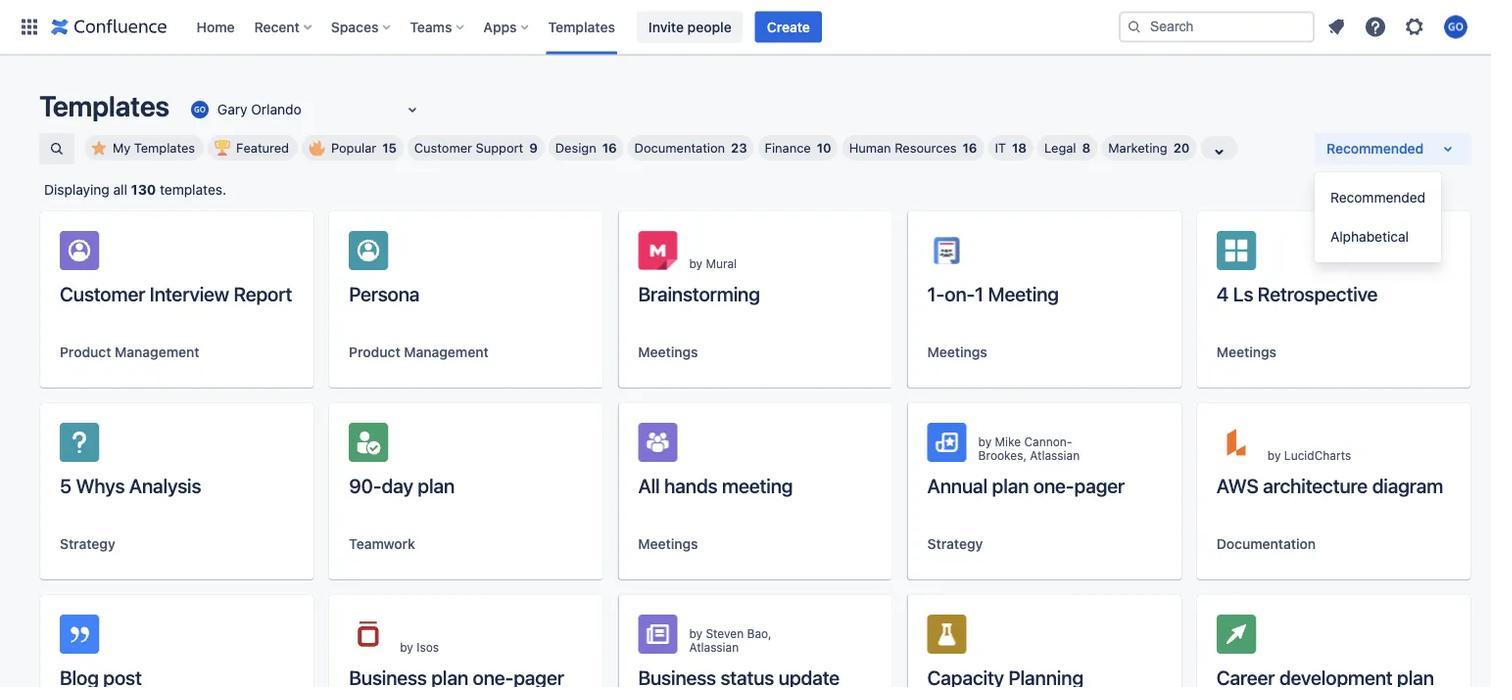 Task type: vqa. For each thing, say whether or not it's contained in the screenshot.


Task type: locate. For each thing, give the bounding box(es) containing it.
meetings button down "on-"
[[928, 343, 987, 363]]

gary
[[217, 102, 247, 118]]

1 16 from the left
[[602, 141, 617, 155]]

my templates button
[[84, 135, 204, 161]]

documentation down aws
[[1217, 536, 1316, 553]]

meeting
[[988, 282, 1059, 305]]

meetings button down all
[[638, 535, 698, 555]]

star business plan one-pager image
[[556, 627, 580, 651]]

documentation
[[635, 141, 725, 155], [1217, 536, 1316, 553]]

16 left it
[[963, 141, 977, 155]]

1 strategy from the left
[[60, 536, 115, 553]]

1 horizontal spatial management
[[404, 344, 489, 361]]

meetings for 1-on-1 meeting
[[928, 344, 987, 361]]

0 horizontal spatial product
[[60, 344, 111, 361]]

templates inside global element
[[548, 19, 615, 35]]

templates.
[[160, 182, 226, 198]]

by isos button
[[329, 596, 603, 688]]

recommended button
[[1315, 133, 1472, 165]]

0 horizontal spatial share link image
[[525, 627, 548, 651]]

20
[[1174, 141, 1190, 155]]

hands
[[664, 474, 718, 497]]

4 ls retrospective
[[1217, 282, 1378, 305]]

invite people button
[[637, 11, 743, 43]]

brainstorming
[[638, 282, 760, 305]]

by left steven
[[689, 627, 703, 641]]

customer left interview
[[60, 282, 145, 305]]

0 horizontal spatial plan
[[418, 474, 455, 497]]

meetings for brainstorming
[[638, 344, 698, 361]]

0 vertical spatial documentation
[[635, 141, 725, 155]]

meetings button
[[638, 343, 698, 363], [928, 343, 987, 363], [1217, 343, 1277, 363], [638, 535, 698, 555]]

0 horizontal spatial documentation
[[635, 141, 725, 155]]

2 strategy button from the left
[[928, 535, 983, 555]]

product for persona
[[349, 344, 400, 361]]

23
[[731, 141, 747, 155]]

product management down the persona
[[349, 344, 489, 361]]

management for persona
[[404, 344, 489, 361]]

0 horizontal spatial atlassian
[[689, 641, 739, 655]]

1 horizontal spatial plan
[[992, 474, 1029, 497]]

9
[[529, 141, 538, 155]]

meetings down all
[[638, 536, 698, 553]]

templates up my
[[39, 89, 169, 122]]

human resources 16
[[849, 141, 977, 155]]

product management button
[[60, 343, 199, 363], [349, 343, 489, 363]]

2 product from the left
[[349, 344, 400, 361]]

group containing recommended
[[1315, 172, 1442, 263]]

design 16
[[555, 141, 617, 155]]

banner
[[0, 0, 1491, 55]]

confluence image
[[51, 15, 167, 39], [51, 15, 167, 39]]

share link image
[[1392, 435, 1416, 459], [525, 627, 548, 651]]

create link
[[755, 11, 822, 43]]

management down the persona
[[404, 344, 489, 361]]

0 horizontal spatial product management button
[[60, 343, 199, 363]]

alphabetical
[[1331, 229, 1409, 245]]

product
[[60, 344, 111, 361], [349, 344, 400, 361]]

2 product management from the left
[[349, 344, 489, 361]]

home link
[[191, 11, 241, 43]]

0 horizontal spatial strategy button
[[60, 535, 115, 555]]

meetings down "on-"
[[928, 344, 987, 361]]

meetings
[[638, 344, 698, 361], [928, 344, 987, 361], [1217, 344, 1277, 361], [638, 536, 698, 553]]

management down customer interview report
[[115, 344, 199, 361]]

strategy
[[60, 536, 115, 553], [928, 536, 983, 553]]

recommended for recommended button
[[1331, 190, 1426, 206]]

by left mike
[[979, 435, 992, 449]]

1 horizontal spatial strategy
[[928, 536, 983, 553]]

product management down customer interview report
[[60, 344, 199, 361]]

home
[[196, 19, 235, 35]]

plan right day
[[418, 474, 455, 497]]

1 horizontal spatial 16
[[963, 141, 977, 155]]

1 horizontal spatial product management button
[[349, 343, 489, 363]]

alphabetical button
[[1315, 218, 1442, 257]]

group
[[1315, 172, 1442, 263]]

16 right design
[[602, 141, 617, 155]]

0 horizontal spatial product management
[[60, 344, 199, 361]]

1 horizontal spatial customer
[[414, 141, 472, 155]]

by left lucidcharts
[[1268, 449, 1281, 463]]

apps button
[[478, 11, 537, 43]]

templates right my
[[134, 141, 195, 155]]

architecture
[[1263, 474, 1368, 497]]

1 strategy button from the left
[[60, 535, 115, 555]]

templates right the apps popup button
[[548, 19, 615, 35]]

aws
[[1217, 474, 1259, 497]]

0 vertical spatial atlassian
[[1030, 449, 1080, 463]]

customer
[[414, 141, 472, 155], [60, 282, 145, 305]]

by mike cannon- brookes, atlassian
[[979, 435, 1080, 463]]

star aws architecture diagram image
[[1424, 435, 1447, 459]]

0 horizontal spatial customer
[[60, 282, 145, 305]]

design
[[555, 141, 596, 155]]

day
[[382, 474, 413, 497]]

2 management from the left
[[404, 344, 489, 361]]

1 product management from the left
[[60, 344, 199, 361]]

meetings down brainstorming at top
[[638, 344, 698, 361]]

atlassian inside by steven bao, atlassian
[[689, 641, 739, 655]]

annual plan one-pager
[[928, 474, 1125, 497]]

meetings button down brainstorming at top
[[638, 343, 698, 363]]

meetings button down the ls
[[1217, 343, 1277, 363]]

1 horizontal spatial documentation
[[1217, 536, 1316, 553]]

0 horizontal spatial strategy
[[60, 536, 115, 553]]

aws architecture diagram
[[1217, 474, 1444, 497]]

plan down brookes,
[[992, 474, 1029, 497]]

1 product management button from the left
[[60, 343, 199, 363]]

steven
[[706, 627, 744, 641]]

star 4 ls retrospective image
[[1424, 243, 1447, 267]]

by left mural
[[689, 257, 703, 270]]

None text field
[[188, 100, 192, 120]]

isos
[[417, 641, 439, 655]]

gary orlando
[[217, 102, 301, 118]]

0 vertical spatial customer
[[414, 141, 472, 155]]

strategy for 5
[[60, 536, 115, 553]]

customer down open image
[[414, 141, 472, 155]]

recommended inside button
[[1331, 190, 1426, 206]]

share link image left the star aws architecture diagram icon on the bottom right of the page
[[1392, 435, 1416, 459]]

product management button down the persona
[[349, 343, 489, 363]]

orlando
[[251, 102, 301, 118]]

recommended
[[1327, 141, 1424, 157], [1331, 190, 1426, 206]]

meetings down the ls
[[1217, 344, 1277, 361]]

by
[[689, 257, 703, 270], [979, 435, 992, 449], [1268, 449, 1281, 463], [689, 627, 703, 641], [400, 641, 413, 655]]

1-
[[928, 282, 945, 305]]

people
[[688, 19, 732, 35]]

1 horizontal spatial product management
[[349, 344, 489, 361]]

1 horizontal spatial product
[[349, 344, 400, 361]]

by mural
[[689, 257, 737, 270]]

marketing 20
[[1109, 141, 1190, 155]]

1 vertical spatial documentation
[[1217, 536, 1316, 553]]

2 vertical spatial templates
[[134, 141, 195, 155]]

spaces
[[331, 19, 379, 35]]

management
[[115, 344, 199, 361], [404, 344, 489, 361]]

recommended inside dropdown button
[[1327, 141, 1424, 157]]

annual
[[928, 474, 988, 497]]

meetings button for brainstorming
[[638, 343, 698, 363]]

share link image left star business plan one-pager image
[[525, 627, 548, 651]]

strategy button down whys
[[60, 535, 115, 555]]

marketing
[[1109, 141, 1168, 155]]

search image
[[1127, 19, 1143, 35]]

templates
[[548, 19, 615, 35], [39, 89, 169, 122], [134, 141, 195, 155]]

1 vertical spatial recommended
[[1331, 190, 1426, 206]]

1 product from the left
[[60, 344, 111, 361]]

strategy down annual
[[928, 536, 983, 553]]

one-
[[1034, 474, 1075, 497]]

finance 10
[[765, 141, 832, 155]]

strategy down whys
[[60, 536, 115, 553]]

teamwork button
[[349, 535, 415, 555]]

documentation left the 23
[[635, 141, 725, 155]]

product management button down customer interview report
[[60, 343, 199, 363]]

my templates
[[113, 141, 195, 155]]

0 vertical spatial recommended
[[1327, 141, 1424, 157]]

0 horizontal spatial 16
[[602, 141, 617, 155]]

recommended up recommended button
[[1327, 141, 1424, 157]]

1 vertical spatial customer
[[60, 282, 145, 305]]

0 horizontal spatial management
[[115, 344, 199, 361]]

by for aws architecture diagram
[[1268, 449, 1281, 463]]

invite
[[649, 19, 684, 35]]

1 vertical spatial share link image
[[525, 627, 548, 651]]

meetings for 4 ls retrospective
[[1217, 344, 1277, 361]]

1 horizontal spatial atlassian
[[1030, 449, 1080, 463]]

share link image
[[1392, 243, 1416, 267]]

atlassian up one-
[[1030, 449, 1080, 463]]

2 strategy from the left
[[928, 536, 983, 553]]

documentation for documentation
[[1217, 536, 1316, 553]]

recommended up alphabetical button
[[1331, 190, 1426, 206]]

templates inside button
[[134, 141, 195, 155]]

0 vertical spatial templates
[[548, 19, 615, 35]]

settings icon image
[[1403, 15, 1427, 39]]

by inside by mike cannon- brookes, atlassian
[[979, 435, 992, 449]]

1 management from the left
[[115, 344, 199, 361]]

16
[[602, 141, 617, 155], [963, 141, 977, 155]]

1 horizontal spatial share link image
[[1392, 435, 1416, 459]]

plan
[[418, 474, 455, 497], [992, 474, 1029, 497]]

1 vertical spatial atlassian
[[689, 641, 739, 655]]

documentation 23
[[635, 141, 747, 155]]

strategy button down annual
[[928, 535, 983, 555]]

0 vertical spatial share link image
[[1392, 435, 1416, 459]]

more categories image
[[1208, 140, 1231, 164]]

product management
[[60, 344, 199, 361], [349, 344, 489, 361]]

2 product management button from the left
[[349, 343, 489, 363]]

by for brainstorming
[[689, 257, 703, 270]]

1 horizontal spatial strategy button
[[928, 535, 983, 555]]

lucidcharts
[[1284, 449, 1351, 463]]

atlassian left bao,
[[689, 641, 739, 655]]

customer for customer interview report
[[60, 282, 145, 305]]



Task type: describe. For each thing, give the bounding box(es) containing it.
bao,
[[747, 627, 772, 641]]

banner containing home
[[0, 0, 1491, 55]]

share link image for by lucidcharts
[[1392, 435, 1416, 459]]

by isos
[[400, 641, 439, 655]]

interview
[[150, 282, 229, 305]]

help icon image
[[1364, 15, 1388, 39]]

analysis
[[129, 474, 201, 497]]

all
[[113, 182, 127, 198]]

atlassian inside by mike cannon- brookes, atlassian
[[1030, 449, 1080, 463]]

persona
[[349, 282, 420, 305]]

product management button for customer interview report
[[60, 343, 199, 363]]

your profile and preferences image
[[1444, 15, 1468, 39]]

product management button for persona
[[349, 343, 489, 363]]

spaces button
[[325, 11, 398, 43]]

recommended for recommended dropdown button
[[1327, 141, 1424, 157]]

create
[[767, 19, 810, 35]]

finance
[[765, 141, 811, 155]]

teams button
[[404, 11, 472, 43]]

by steven bao, atlassian
[[689, 627, 772, 655]]

all hands meeting
[[638, 474, 793, 497]]

customer interview report
[[60, 282, 292, 305]]

resources
[[895, 141, 957, 155]]

recommended button
[[1315, 178, 1442, 218]]

teams
[[410, 19, 452, 35]]

diagram
[[1372, 474, 1444, 497]]

customer for customer support 9
[[414, 141, 472, 155]]

2 16 from the left
[[963, 141, 977, 155]]

by inside by steven bao, atlassian
[[689, 627, 703, 641]]

teamwork
[[349, 536, 415, 553]]

open image
[[401, 98, 424, 122]]

meetings button for 1-on-1 meeting
[[928, 343, 987, 363]]

by for annual plan one-pager
[[979, 435, 992, 449]]

product for customer interview report
[[60, 344, 111, 361]]

whys
[[76, 474, 125, 497]]

mural
[[706, 257, 737, 270]]

8
[[1082, 141, 1091, 155]]

pager
[[1075, 474, 1125, 497]]

strategy button for 5
[[60, 535, 115, 555]]

management for customer interview report
[[115, 344, 199, 361]]

10
[[817, 141, 832, 155]]

invite people
[[649, 19, 732, 35]]

report
[[234, 282, 292, 305]]

mike
[[995, 435, 1021, 449]]

5
[[60, 474, 71, 497]]

ls
[[1233, 282, 1254, 305]]

18
[[1012, 141, 1027, 155]]

support
[[476, 141, 523, 155]]

legal 8
[[1045, 141, 1091, 155]]

notification icon image
[[1325, 15, 1348, 39]]

my
[[113, 141, 131, 155]]

product management for persona
[[349, 344, 489, 361]]

retrospective
[[1258, 282, 1378, 305]]

strategy for annual
[[928, 536, 983, 553]]

recent
[[254, 19, 300, 35]]

meetings button for 4 ls retrospective
[[1217, 343, 1277, 363]]

displaying all 130 templates.
[[44, 182, 226, 198]]

recent button
[[248, 11, 319, 43]]

1 plan from the left
[[418, 474, 455, 497]]

appswitcher icon image
[[18, 15, 41, 39]]

5 whys analysis
[[60, 474, 201, 497]]

90-
[[349, 474, 382, 497]]

strategy button for annual
[[928, 535, 983, 555]]

1
[[975, 282, 984, 305]]

by steven bao, atlassian button
[[619, 596, 892, 688]]

1-on-1 meeting
[[928, 282, 1059, 305]]

documentation for documentation 23
[[635, 141, 725, 155]]

by left isos
[[400, 641, 413, 655]]

it 18
[[995, 141, 1027, 155]]

open search bar image
[[49, 141, 65, 157]]

popular
[[331, 141, 376, 155]]

meeting
[[722, 474, 793, 497]]

2 plan from the left
[[992, 474, 1029, 497]]

apps
[[483, 19, 517, 35]]

templates link
[[542, 11, 621, 43]]

documentation button
[[1217, 535, 1316, 555]]

90-day plan
[[349, 474, 455, 497]]

all
[[638, 474, 660, 497]]

share link image for by isos
[[525, 627, 548, 651]]

4
[[1217, 282, 1229, 305]]

on-
[[945, 282, 975, 305]]

1 vertical spatial templates
[[39, 89, 169, 122]]

displaying
[[44, 182, 110, 198]]

by lucidcharts
[[1268, 449, 1351, 463]]

global element
[[12, 0, 1115, 54]]

featured button
[[208, 135, 298, 161]]

meetings button for all hands meeting
[[638, 535, 698, 555]]

brookes,
[[979, 449, 1027, 463]]

15
[[382, 141, 397, 155]]

Search field
[[1119, 11, 1315, 43]]

featured
[[236, 141, 289, 155]]

product management for customer interview report
[[60, 344, 199, 361]]

cannon-
[[1025, 435, 1072, 449]]

130
[[131, 182, 156, 198]]

legal
[[1045, 141, 1077, 155]]

human
[[849, 141, 891, 155]]

customer support 9
[[414, 141, 538, 155]]

meetings for all hands meeting
[[638, 536, 698, 553]]



